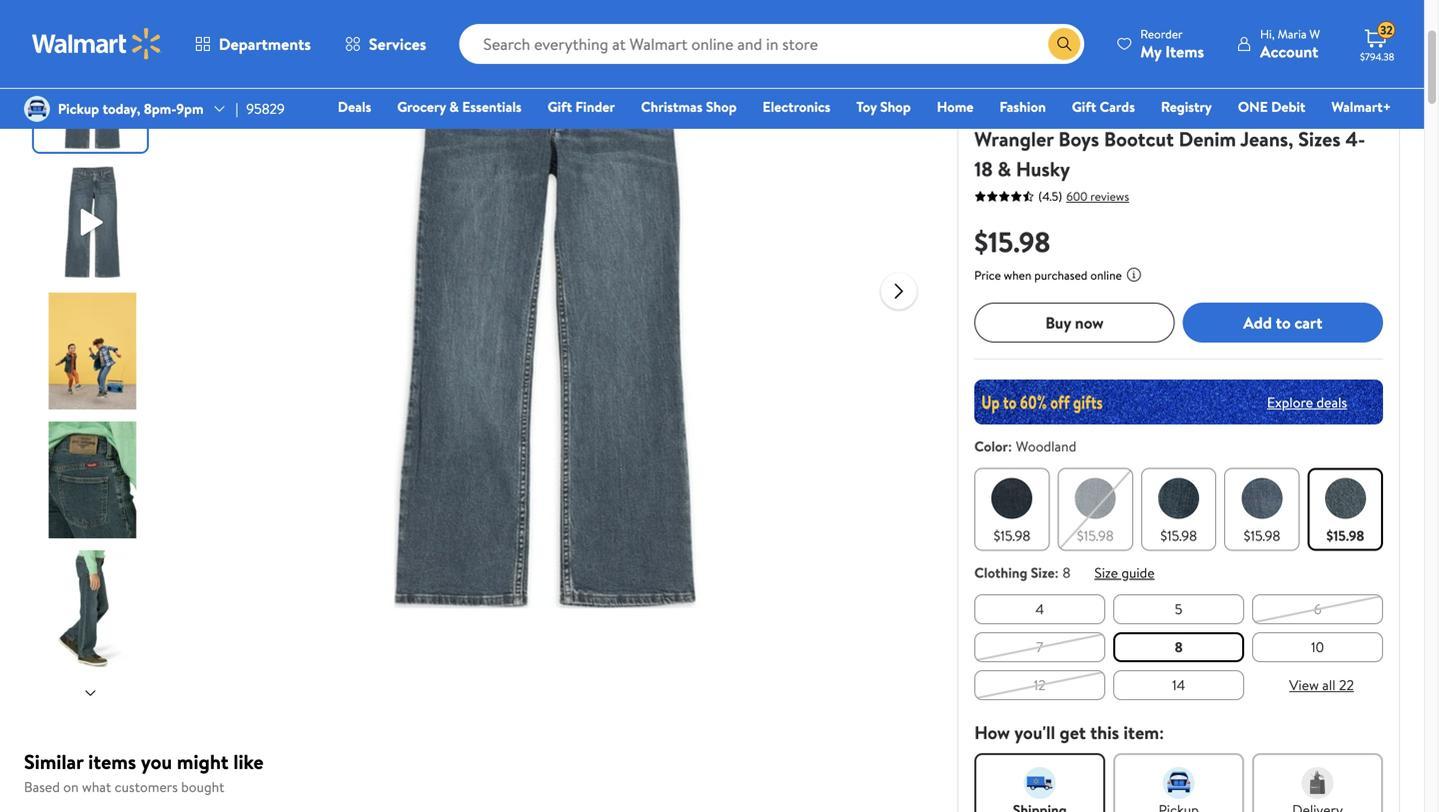 Task type: describe. For each thing, give the bounding box(es) containing it.
to
[[1277, 312, 1291, 334]]

5 $15.98 button from the left
[[1309, 468, 1384, 551]]

explore
[[1268, 393, 1314, 412]]

on
[[63, 778, 79, 797]]

view
[[1290, 676, 1320, 695]]

account
[[1261, 40, 1319, 62]]

buy now
[[1046, 312, 1104, 334]]

reorder my items
[[1141, 25, 1205, 62]]

how you'll get this item:
[[975, 721, 1165, 746]]

price when purchased online
[[975, 267, 1123, 284]]

buy
[[1046, 312, 1072, 334]]

9pm
[[176, 99, 204, 118]]

1 $15.98 button from the left
[[975, 468, 1050, 551]]

services
[[369, 33, 427, 55]]

12 button
[[975, 671, 1106, 701]]

5
[[1176, 600, 1183, 619]]

hi, maria w account
[[1261, 25, 1321, 62]]

one
[[1239, 97, 1269, 116]]

$15.98 for fourth $15.98 button from the left
[[1244, 526, 1281, 546]]

|
[[236, 99, 238, 118]]

6
[[1314, 600, 1322, 619]]

add
[[1244, 312, 1273, 334]]

add to cart
[[1244, 312, 1323, 334]]

search icon image
[[1057, 36, 1073, 52]]

items
[[1166, 40, 1205, 62]]

& inside wrangler wrangler boys bootcut denim jeans, sizes 4- 18 & husky
[[998, 155, 1012, 183]]

0 horizontal spatial &
[[450, 97, 459, 116]]

boys
[[1059, 125, 1100, 153]]

online
[[1091, 267, 1123, 284]]

size guide button
[[1095, 563, 1155, 583]]

1 size from the left
[[1031, 563, 1055, 583]]

2 $15.98 button from the left
[[1058, 468, 1134, 551]]

essentials
[[462, 97, 522, 116]]

purchased
[[1035, 267, 1088, 284]]

0 vertical spatial :
[[1009, 437, 1013, 456]]

7 button
[[975, 633, 1106, 663]]

similar
[[24, 748, 83, 776]]

view all 22
[[1290, 676, 1355, 695]]

home
[[937, 97, 974, 116]]

2 size from the left
[[1095, 563, 1119, 583]]

sizes
[[1299, 125, 1341, 153]]

jeans,
[[1241, 125, 1294, 153]]

wrangler wrangler boys bootcut denim jeans, sizes 4- 18 & husky
[[975, 100, 1366, 183]]

intent image for pickup image
[[1163, 768, 1195, 800]]

departments button
[[178, 20, 328, 68]]

gift cards
[[1073, 97, 1136, 116]]

electronics link
[[754, 96, 840, 117]]

today,
[[103, 99, 140, 118]]

8 inside button
[[1175, 638, 1183, 657]]

next media item image
[[887, 279, 911, 303]]

one debit
[[1239, 97, 1306, 116]]

you
[[141, 748, 172, 776]]

best
[[983, 70, 1006, 87]]

shop for toy shop
[[881, 97, 911, 116]]

walmart+ link
[[1323, 96, 1401, 117]]

items
[[88, 748, 136, 776]]

gift cards link
[[1064, 96, 1145, 117]]

registry
[[1162, 97, 1213, 116]]

when
[[1004, 267, 1032, 284]]

based
[[24, 778, 60, 797]]

toy shop
[[857, 97, 911, 116]]

Search search field
[[460, 24, 1085, 64]]

$794.38
[[1361, 50, 1395, 63]]

denim
[[1179, 125, 1237, 153]]

now
[[1076, 312, 1104, 334]]

10
[[1312, 638, 1325, 657]]

14 button
[[1114, 671, 1245, 701]]

22
[[1340, 676, 1355, 695]]

4
[[1036, 600, 1045, 619]]

| 95829
[[236, 99, 285, 118]]

4-
[[1346, 125, 1366, 153]]

clothing size : 8
[[975, 563, 1071, 583]]

5 button
[[1114, 595, 1245, 625]]

wrangler boys bootcut denim jeans, sizes 4-18 & husky - image 3 of 9 image
[[34, 293, 151, 410]]

guide
[[1122, 563, 1155, 583]]

color : woodland
[[975, 437, 1077, 456]]

legal information image
[[1127, 267, 1143, 283]]

shop for christmas shop
[[706, 97, 737, 116]]

0 horizontal spatial 8
[[1063, 563, 1071, 583]]



Task type: locate. For each thing, give the bounding box(es) containing it.
intent image for delivery image
[[1302, 768, 1334, 800]]

grocery & essentials
[[397, 97, 522, 116]]

600 reviews link
[[1063, 188, 1130, 205]]

cards
[[1100, 97, 1136, 116]]

$15.98 for 3rd $15.98 button from left
[[1161, 526, 1198, 546]]

& right grocery
[[450, 97, 459, 116]]

deals
[[338, 97, 371, 116]]

1 shop from the left
[[706, 97, 737, 116]]

wrangler link
[[975, 100, 1030, 119]]

size left "guide"
[[1095, 563, 1119, 583]]

w
[[1310, 25, 1321, 42]]

this
[[1091, 721, 1120, 746]]

1 vertical spatial &
[[998, 155, 1012, 183]]

7
[[1037, 638, 1044, 657]]

$15.98 button
[[975, 468, 1050, 551], [1058, 468, 1134, 551], [1142, 468, 1217, 551], [1225, 468, 1301, 551], [1309, 468, 1384, 551]]

up to sixty percent off deals. shop now. image
[[975, 380, 1384, 425]]

customers
[[115, 778, 178, 797]]

(4.5) 600 reviews
[[1039, 188, 1130, 205]]

wrangler down wrangler link
[[975, 125, 1054, 153]]

:
[[1009, 437, 1013, 456], [1055, 563, 1059, 583]]

gift left finder on the left of page
[[548, 97, 572, 116]]

4 $15.98 button from the left
[[1225, 468, 1301, 551]]

similar items you might like based on what customers bought
[[24, 748, 264, 797]]

husky
[[1017, 155, 1071, 183]]

1 horizontal spatial 8
[[1175, 638, 1183, 657]]

1 wrangler from the top
[[975, 100, 1030, 119]]

wrangler down best seller
[[975, 100, 1030, 119]]

electronics
[[763, 97, 831, 116]]

 image
[[24, 96, 50, 122]]

gift up boys
[[1073, 97, 1097, 116]]

wrangler
[[975, 100, 1030, 119], [975, 125, 1054, 153]]

wrangler boys bootcut denim jeans, sizes 4-18 & husky image
[[225, 0, 865, 625]]

clothing size list
[[971, 591, 1388, 705]]

color list
[[971, 464, 1388, 555]]

gift for gift finder
[[548, 97, 572, 116]]

1 vertical spatial :
[[1055, 563, 1059, 583]]

gift finder link
[[539, 96, 624, 117]]

woodland
[[1017, 437, 1077, 456]]

christmas
[[641, 97, 703, 116]]

wrangler boys bootcut denim jeans, sizes 4-18 & husky - image 2 of 9 image
[[34, 164, 151, 281]]

view all 22 button
[[1282, 670, 1363, 702]]

wrangler boys bootcut denim jeans, sizes 4-18 & husky - image 5 of 9 image
[[34, 551, 151, 668]]

registry link
[[1153, 96, 1222, 117]]

$15.98 for 1st $15.98 button
[[994, 526, 1031, 546]]

shop
[[706, 97, 737, 116], [881, 97, 911, 116]]

0 horizontal spatial shop
[[706, 97, 737, 116]]

add to cart button
[[1183, 303, 1384, 343]]

18
[[975, 155, 993, 183]]

Walmart Site-Wide search field
[[460, 24, 1085, 64]]

home link
[[928, 96, 983, 117]]

$15.98
[[975, 222, 1051, 261], [994, 526, 1031, 546], [1078, 526, 1114, 546], [1161, 526, 1198, 546], [1244, 526, 1281, 546], [1327, 526, 1365, 546]]

3 $15.98 button from the left
[[1142, 468, 1217, 551]]

debit
[[1272, 97, 1306, 116]]

size up 4
[[1031, 563, 1055, 583]]

like
[[233, 748, 264, 776]]

$15.98 for second $15.98 button from the left
[[1078, 526, 1114, 546]]

shop right christmas
[[706, 97, 737, 116]]

christmas shop link
[[632, 96, 746, 117]]

0 horizontal spatial size
[[1031, 563, 1055, 583]]

toy
[[857, 97, 877, 116]]

seller
[[1009, 70, 1037, 87]]

10 button
[[1253, 633, 1384, 663]]

0 horizontal spatial :
[[1009, 437, 1013, 456]]

2 gift from the left
[[1073, 97, 1097, 116]]

services button
[[328, 20, 444, 68]]

8 button
[[1114, 633, 1245, 663]]

best seller
[[983, 70, 1037, 87]]

deals
[[1317, 393, 1348, 412]]

christmas shop
[[641, 97, 737, 116]]

pickup today, 8pm-9pm
[[58, 99, 204, 118]]

$15.98 for first $15.98 button from the right
[[1327, 526, 1365, 546]]

wrangler boys bootcut denim jeans, sizes 4-18 & husky - image 1 of 9 image
[[34, 35, 151, 152]]

grocery
[[397, 97, 446, 116]]

8pm-
[[144, 99, 176, 118]]

gift inside "link"
[[1073, 97, 1097, 116]]

reorder
[[1141, 25, 1183, 42]]

might
[[177, 748, 229, 776]]

finder
[[576, 97, 615, 116]]

pickup
[[58, 99, 99, 118]]

deals link
[[329, 96, 380, 117]]

: left woodland
[[1009, 437, 1013, 456]]

2 wrangler from the top
[[975, 125, 1054, 153]]

wrangler boys bootcut denim jeans, sizes 4-18 & husky - image 4 of 9 image
[[34, 422, 151, 539]]

shop right toy
[[881, 97, 911, 116]]

intent image for shipping image
[[1024, 768, 1056, 800]]

my
[[1141, 40, 1162, 62]]

8 up 4 button
[[1063, 563, 1071, 583]]

1 horizontal spatial &
[[998, 155, 1012, 183]]

1 vertical spatial 8
[[1175, 638, 1183, 657]]

bought
[[181, 778, 225, 797]]

cart
[[1295, 312, 1323, 334]]

&
[[450, 97, 459, 116], [998, 155, 1012, 183]]

0 vertical spatial &
[[450, 97, 459, 116]]

1 horizontal spatial gift
[[1073, 97, 1097, 116]]

: up 4 button
[[1055, 563, 1059, 583]]

how
[[975, 721, 1011, 746]]

1 horizontal spatial size
[[1095, 563, 1119, 583]]

maria
[[1278, 25, 1307, 42]]

fashion link
[[991, 96, 1056, 117]]

toy shop link
[[848, 96, 920, 117]]

next image image
[[82, 686, 98, 702]]

grocery & essentials link
[[388, 96, 531, 117]]

2 shop from the left
[[881, 97, 911, 116]]

item:
[[1124, 721, 1165, 746]]

1 horizontal spatial :
[[1055, 563, 1059, 583]]

32
[[1381, 22, 1394, 39]]

color
[[975, 437, 1009, 456]]

price
[[975, 267, 1002, 284]]

what
[[82, 778, 111, 797]]

0 vertical spatial wrangler
[[975, 100, 1030, 119]]

size guide
[[1095, 563, 1155, 583]]

1 vertical spatial wrangler
[[975, 125, 1054, 153]]

8 down 5 button
[[1175, 638, 1183, 657]]

1 horizontal spatial shop
[[881, 97, 911, 116]]

bootcut
[[1105, 125, 1175, 153]]

fashion
[[1000, 97, 1047, 116]]

you'll
[[1015, 721, 1056, 746]]

1 gift from the left
[[548, 97, 572, 116]]

gift for gift cards
[[1073, 97, 1097, 116]]

all
[[1323, 676, 1336, 695]]

shop inside "link"
[[881, 97, 911, 116]]

walmart image
[[32, 28, 162, 60]]

8
[[1063, 563, 1071, 583], [1175, 638, 1183, 657]]

view video image
[[886, 83, 910, 107]]

6 button
[[1253, 595, 1384, 625]]

0 horizontal spatial gift
[[548, 97, 572, 116]]

gift finder
[[548, 97, 615, 116]]

& right "18"
[[998, 155, 1012, 183]]

one debit link
[[1230, 96, 1315, 117]]

0 vertical spatial 8
[[1063, 563, 1071, 583]]

95829
[[246, 99, 285, 118]]



Task type: vqa. For each thing, say whether or not it's contained in the screenshot.
Grocery
yes



